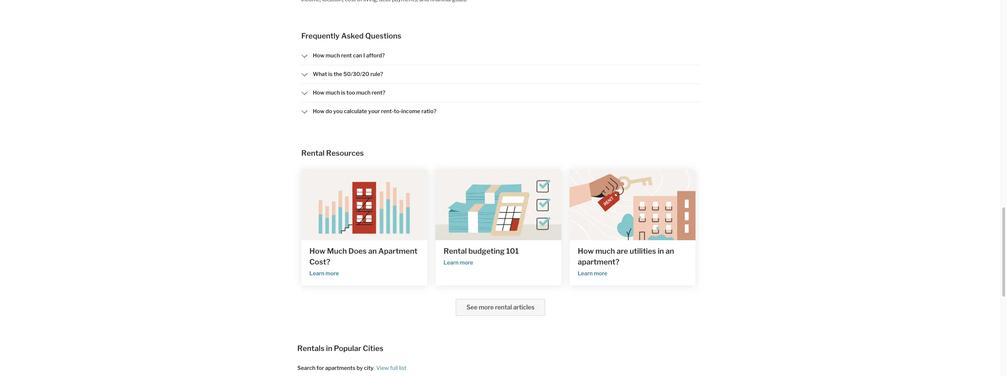 Task type: describe. For each thing, give the bounding box(es) containing it.
articles
[[513, 304, 535, 311]]

are
[[617, 247, 628, 256]]

graphic with apartment building and bar graphs image
[[301, 170, 427, 241]]

more for much
[[326, 271, 339, 277]]

view full list link
[[376, 366, 406, 372]]

an inside how much are utilities in an apartment?
[[666, 247, 674, 256]]

learn more for how much are utilities in an apartment?
[[578, 271, 607, 277]]

afford?
[[366, 53, 385, 59]]

much
[[327, 247, 347, 256]]

frequently asked questions
[[301, 32, 401, 40]]

can
[[353, 53, 362, 59]]

see
[[466, 304, 478, 311]]

search for apartments by city view full list
[[297, 366, 406, 372]]

0 horizontal spatial in
[[326, 345, 332, 353]]

utilities
[[630, 247, 656, 256]]

calculate
[[344, 108, 367, 115]]

graphic with hands with keys for renting an apartment and renting a house image
[[435, 170, 562, 241]]

the
[[334, 71, 342, 78]]

rent?
[[372, 90, 385, 96]]

much for how much are utilities in an apartment?
[[595, 247, 615, 256]]

1 horizontal spatial is
[[341, 90, 345, 96]]

more for much
[[594, 271, 607, 277]]

to-
[[394, 108, 401, 115]]

much for how much rent can i afford?
[[326, 53, 340, 59]]

ratio?
[[421, 108, 436, 115]]

more inside button
[[479, 304, 494, 311]]

how much are utilities in an apartment?
[[578, 247, 674, 267]]

an inside how much does an apartment cost?
[[368, 247, 377, 256]]

rental
[[495, 304, 512, 311]]

by
[[357, 366, 363, 372]]

popular
[[334, 345, 361, 353]]

rental resources
[[301, 149, 364, 158]]

apartments
[[325, 366, 355, 372]]

how for how much rent can i afford?
[[313, 53, 325, 59]]

see more rental articles
[[466, 304, 535, 311]]

much right too
[[356, 90, 371, 96]]

learn more for rental budgeting 101
[[444, 260, 473, 266]]

questions
[[365, 32, 401, 40]]

rental for rental resources
[[301, 149, 325, 158]]

rent
[[341, 53, 352, 59]]

how much does an apartment cost? link
[[309, 246, 419, 268]]

cities
[[363, 345, 383, 353]]

does
[[348, 247, 367, 256]]

rental budgeting 101 link
[[444, 246, 553, 257]]

learn for how much does an apartment cost?
[[309, 271, 324, 277]]



Task type: locate. For each thing, give the bounding box(es) containing it.
your
[[368, 108, 380, 115]]

too
[[346, 90, 355, 96]]

what is the 50/30/20 rule?
[[313, 71, 383, 78]]

search
[[297, 366, 315, 372]]

2 an from the left
[[666, 247, 674, 256]]

how inside how much does an apartment cost?
[[309, 247, 326, 256]]

0 horizontal spatial learn more
[[309, 271, 339, 277]]

i
[[363, 53, 365, 59]]

how do you calculate your rent-to-income ratio?
[[313, 108, 436, 115]]

in right utilities
[[658, 247, 664, 256]]

learn more
[[444, 260, 473, 266], [309, 271, 339, 277], [578, 271, 607, 277]]

how for how much is too much rent?
[[313, 90, 325, 96]]

more for budgeting
[[460, 260, 473, 266]]

much up apartment?
[[595, 247, 615, 256]]

rental left budgeting
[[444, 247, 467, 256]]

more down rental budgeting 101 at the bottom of page
[[460, 260, 473, 266]]

how much is too much rent?
[[313, 90, 385, 96]]

how down 'what'
[[313, 90, 325, 96]]

how left do
[[313, 108, 325, 115]]

how for how much are utilities in an apartment?
[[578, 247, 594, 256]]

1 horizontal spatial learn more
[[444, 260, 473, 266]]

rentals
[[297, 345, 324, 353]]

how
[[313, 53, 325, 59], [313, 90, 325, 96], [313, 108, 325, 115], [309, 247, 326, 256], [578, 247, 594, 256]]

learn more down cost?
[[309, 271, 339, 277]]

rental inside 'link'
[[444, 247, 467, 256]]

more down cost?
[[326, 271, 339, 277]]

cost?
[[309, 258, 330, 267]]

1 an from the left
[[368, 247, 377, 256]]

learn
[[444, 260, 459, 266], [309, 271, 324, 277], [578, 271, 593, 277]]

how up apartment?
[[578, 247, 594, 256]]

1 vertical spatial is
[[341, 90, 345, 96]]

much inside how much are utilities in an apartment?
[[595, 247, 615, 256]]

do
[[326, 108, 332, 115]]

full
[[390, 366, 398, 372]]

0 horizontal spatial learn
[[309, 271, 324, 277]]

how up cost?
[[309, 247, 326, 256]]

rental left resources
[[301, 149, 325, 158]]

list
[[399, 366, 406, 372]]

apartment?
[[578, 258, 619, 267]]

view
[[376, 366, 389, 372]]

graphic with calculator, plant, and tips for first time renters image
[[570, 170, 696, 241]]

0 vertical spatial rental
[[301, 149, 325, 158]]

learn more for how much does an apartment cost?
[[309, 271, 339, 277]]

is left too
[[341, 90, 345, 96]]

more
[[460, 260, 473, 266], [326, 271, 339, 277], [594, 271, 607, 277], [479, 304, 494, 311]]

0 vertical spatial in
[[658, 247, 664, 256]]

how much rent can i afford?
[[313, 53, 385, 59]]

what
[[313, 71, 327, 78]]

resources
[[326, 149, 364, 158]]

an right the does
[[368, 247, 377, 256]]

is left the
[[328, 71, 332, 78]]

1 vertical spatial in
[[326, 345, 332, 353]]

2 horizontal spatial learn
[[578, 271, 593, 277]]

0 vertical spatial is
[[328, 71, 332, 78]]

2 horizontal spatial learn more
[[578, 271, 607, 277]]

see more rental articles button
[[456, 300, 545, 317]]

1 horizontal spatial an
[[666, 247, 674, 256]]

apartment
[[378, 247, 418, 256]]

in right rentals
[[326, 345, 332, 353]]

learn down cost?
[[309, 271, 324, 277]]

how for how do you calculate your rent-to-income ratio?
[[313, 108, 325, 115]]

much
[[326, 53, 340, 59], [326, 90, 340, 96], [356, 90, 371, 96], [595, 247, 615, 256]]

1 vertical spatial rental
[[444, 247, 467, 256]]

rentals in popular cities
[[297, 345, 383, 353]]

0 horizontal spatial an
[[368, 247, 377, 256]]

is
[[328, 71, 332, 78], [341, 90, 345, 96]]

how up 'what'
[[313, 53, 325, 59]]

learn for how much are utilities in an apartment?
[[578, 271, 593, 277]]

learn more down rental budgeting 101 at the bottom of page
[[444, 260, 473, 266]]

1 horizontal spatial learn
[[444, 260, 459, 266]]

in inside how much are utilities in an apartment?
[[658, 247, 664, 256]]

how much does an apartment cost?
[[309, 247, 418, 267]]

an right utilities
[[666, 247, 674, 256]]

much left too
[[326, 90, 340, 96]]

much for how much is too much rent?
[[326, 90, 340, 96]]

for
[[317, 366, 324, 372]]

50/30/20
[[343, 71, 369, 78]]

learn more down apartment?
[[578, 271, 607, 277]]

an
[[368, 247, 377, 256], [666, 247, 674, 256]]

learn down rental budgeting 101 at the bottom of page
[[444, 260, 459, 266]]

rental
[[301, 149, 325, 158], [444, 247, 467, 256]]

asked
[[341, 32, 364, 40]]

in
[[658, 247, 664, 256], [326, 345, 332, 353]]

1 horizontal spatial in
[[658, 247, 664, 256]]

much left rent
[[326, 53, 340, 59]]

0 horizontal spatial rental
[[301, 149, 325, 158]]

how for how much does an apartment cost?
[[309, 247, 326, 256]]

more down apartment?
[[594, 271, 607, 277]]

how inside how much are utilities in an apartment?
[[578, 247, 594, 256]]

learn down apartment?
[[578, 271, 593, 277]]

more right see
[[479, 304, 494, 311]]

budgeting
[[468, 247, 505, 256]]

1 horizontal spatial rental
[[444, 247, 467, 256]]

frequently
[[301, 32, 340, 40]]

101
[[506, 247, 519, 256]]

income
[[401, 108, 420, 115]]

city
[[364, 366, 374, 372]]

how much are utilities in an apartment? link
[[578, 246, 688, 268]]

you
[[333, 108, 343, 115]]

rent-
[[381, 108, 394, 115]]

rental for rental budgeting 101
[[444, 247, 467, 256]]

learn for rental budgeting 101
[[444, 260, 459, 266]]

0 horizontal spatial is
[[328, 71, 332, 78]]

rental budgeting 101
[[444, 247, 519, 256]]

rule?
[[370, 71, 383, 78]]



Task type: vqa. For each thing, say whether or not it's contained in the screenshot.
'This'
no



